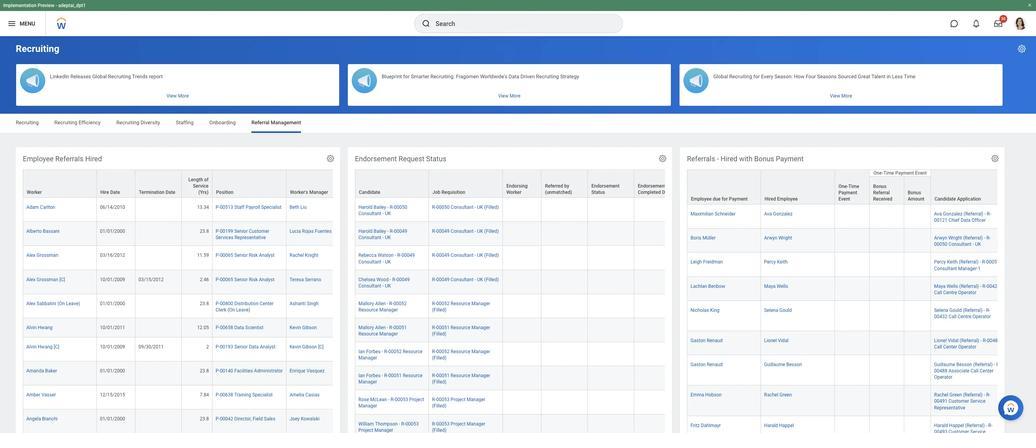 Task type: describe. For each thing, give the bounding box(es) containing it.
endorsement status column header
[[588, 170, 635, 198]]

center inside lionel vidal (referral) - r-00487 call center operator
[[944, 344, 958, 350]]

job
[[433, 190, 441, 195]]

00051 inside the mallory allen - r-00051 resource manager
[[394, 325, 407, 331]]

rose mclean - r-00053 project manager link
[[359, 396, 424, 409]]

bonus amount column header
[[905, 170, 931, 205]]

01/01/2000 for alex sabbatini (on leave)
[[100, 301, 125, 307]]

william thompson - r-00053 project manager
[[359, 421, 419, 433]]

row containing alex grossman
[[23, 246, 435, 270]]

row containing maximilian schneider
[[687, 205, 1037, 229]]

with
[[740, 155, 753, 163]]

00140
[[220, 369, 233, 374]]

center inside p-00800 distribution center clerk (on leave)
[[260, 301, 274, 307]]

row containing alvin hwang
[[23, 318, 435, 338]]

r- inside chelsea wood - r-00049 consultant - uk
[[392, 277, 397, 282]]

menu banner
[[0, 0, 1037, 36]]

configure this page image
[[1018, 44, 1027, 54]]

termination
[[139, 190, 164, 195]]

worker column header
[[23, 170, 97, 198]]

consultant inside rebecca watson - r-00049 consultant - uk
[[359, 259, 381, 265]]

00429
[[987, 284, 1000, 289]]

ashanti singh
[[290, 301, 319, 307]]

p- for rachel knight
[[216, 253, 220, 258]]

00050 inside arwyn wright (referral) - r- 00050 consultant - uk
[[935, 242, 948, 247]]

project inside william thompson - r-00053 project manager
[[359, 428, 374, 433]]

row containing rebecca watson - r-00049 consultant - uk
[[355, 246, 728, 270]]

leave) inside p-00800 distribution center clerk (on leave)
[[236, 307, 250, 313]]

inbox large image
[[995, 20, 1003, 28]]

amber vasser
[[26, 393, 56, 398]]

alex for alex grossman
[[26, 253, 35, 258]]

harald for harald happel (referral) - r- 00493 customer servic
[[935, 423, 948, 429]]

p-00042 director, field sales link
[[216, 415, 276, 422]]

employee referrals hired element
[[16, 147, 435, 433]]

r-00051 resource manager (filled) for mallory allen - r-00051 resource manager
[[432, 325, 490, 337]]

worker's manager
[[290, 190, 328, 195]]

23.8 for p-00042 director, field sales
[[200, 417, 209, 422]]

risk for rachel
[[249, 253, 258, 258]]

(yrs)
[[198, 190, 209, 195]]

seasons
[[818, 74, 837, 80]]

00049 inside rebecca watson - r-00049 consultant - uk
[[402, 253, 415, 258]]

referred by (unmatched)
[[545, 183, 572, 195]]

data inside ava gonzalez (referral) - r- 00121 chief data officer
[[961, 218, 971, 223]]

- inside the mallory allen - r-00051 resource manager
[[387, 325, 388, 331]]

configure employee referrals hired image
[[326, 154, 335, 163]]

harold for harold bailey - r-00049 consultant - uk
[[359, 229, 373, 234]]

manager inside william thompson - r-00053 project manager
[[375, 428, 393, 433]]

recruiting main content
[[0, 36, 1037, 433]]

23.8 for p-00800 distribution center clerk (on leave)
[[200, 301, 209, 307]]

00053 inside william thompson - r-00053 project manager
[[406, 421, 419, 427]]

one- for one-time payment event popup button within column header
[[839, 184, 849, 189]]

hire date column header
[[97, 170, 135, 198]]

guillaume besson
[[765, 362, 802, 368]]

implementation
[[3, 3, 36, 8]]

(referral) for wright
[[964, 236, 983, 241]]

23.8 for p-00199 senior customer services representative
[[200, 229, 209, 234]]

bailey for 00050
[[374, 205, 386, 210]]

casias
[[306, 393, 320, 398]]

employee for employee due for payment
[[691, 196, 712, 202]]

vidal for lionel vidal (referral) - r-00487 call center operator
[[948, 338, 959, 344]]

hired employee column header
[[761, 170, 835, 205]]

row containing ian forbes - r-00052 resource manager
[[355, 343, 728, 367]]

guillaume besson (referral) - r- 00488 associate call center operator
[[935, 362, 1001, 380]]

worker button
[[23, 170, 96, 198]]

alex for alex grossman [c]
[[26, 277, 35, 282]]

p- for kevin gibson [c]
[[216, 344, 220, 350]]

operator inside guillaume besson (referral) - r- 00488 associate call center operator
[[935, 375, 953, 380]]

analyst for kevin gibson [c]
[[260, 344, 276, 350]]

0 vertical spatial leave)
[[66, 301, 80, 307]]

director,
[[234, 417, 252, 422]]

bonus for bonus referral received
[[874, 184, 887, 189]]

bonus amount button
[[905, 177, 931, 204]]

selena for selena gould (referral) - r- 00432 call centre operator
[[935, 308, 949, 313]]

job requisition button
[[429, 170, 503, 198]]

müller
[[703, 236, 716, 241]]

scientist
[[245, 325, 264, 331]]

vasser
[[42, 393, 56, 398]]

teresa serrano link
[[290, 275, 321, 282]]

r- inside ian forbes - r-00051 resource manager
[[384, 373, 389, 379]]

alex grossman [c] link
[[26, 275, 65, 282]]

manager inside mallory allen - r-00052 resource manager
[[379, 307, 398, 313]]

call for selena
[[949, 314, 957, 320]]

row containing william thompson - r-00053 project manager
[[355, 415, 728, 433]]

(on inside p-00800 distribution center clerk (on leave)
[[228, 307, 235, 313]]

grossman for alex grossman [c]
[[37, 277, 58, 282]]

call inside guillaume besson (referral) - r- 00488 associate call center operator
[[971, 369, 979, 374]]

ian for ian forbes - r-00051 resource manager
[[359, 373, 365, 379]]

payment inside 'employee due for payment' popup button
[[729, 196, 748, 202]]

bailey for 00049
[[374, 229, 386, 234]]

data inside "link"
[[234, 325, 244, 331]]

00053 inside rose mclean - r-00053 project manager
[[395, 397, 408, 403]]

r-00052 resource manager (filled) link for ian forbes - r-00052 resource manager
[[432, 348, 490, 361]]

employee due for payment column header
[[687, 170, 761, 205]]

candidate for candidate
[[359, 190, 381, 195]]

0 vertical spatial specialist
[[261, 205, 282, 210]]

r- inside arwyn wright (referral) - r- 00050 consultant - uk
[[987, 236, 991, 241]]

alex sabbatini (on leave)
[[26, 301, 80, 307]]

p-00638 training specialist link
[[216, 391, 273, 398]]

menu button
[[0, 11, 45, 36]]

tab list inside recruiting main content
[[8, 114, 1029, 133]]

job requisition column header
[[429, 170, 503, 198]]

manager inside the mallory allen - r-00051 resource manager
[[379, 331, 398, 337]]

ashanti
[[290, 301, 306, 307]]

services
[[216, 235, 234, 241]]

management
[[271, 120, 301, 126]]

event inside column header
[[839, 196, 851, 202]]

serrano
[[305, 277, 321, 282]]

for for global recruiting for every season: how four seasons sourced great talent in less time
[[754, 74, 760, 80]]

bonus referral received button
[[870, 177, 904, 204]]

gould for selena gould
[[780, 308, 792, 313]]

leigh freidman link
[[691, 258, 723, 265]]

manager-
[[959, 266, 979, 271]]

wells for maya wells
[[777, 284, 788, 289]]

p- for lucia rojas fuentes
[[216, 229, 220, 234]]

freidman
[[704, 260, 723, 265]]

percy for percy keith (referral) - r-00057 consultant manager-1
[[935, 260, 946, 265]]

date for termination date
[[166, 190, 175, 195]]

worker inside employee referrals hired element
[[27, 190, 42, 195]]

percy keith (referral) - r-00057 consultant manager-1 link
[[935, 258, 1000, 271]]

endorsement for request
[[355, 155, 397, 163]]

00638
[[220, 393, 233, 398]]

employee due for payment button
[[688, 170, 761, 204]]

kevin gibson
[[290, 325, 317, 331]]

service inside rachel green (referral) - r- 00491 customer service representative
[[971, 399, 986, 404]]

gaston renaud for guillaume
[[691, 362, 723, 368]]

justify image
[[7, 19, 17, 28]]

10/01/2009 for 03/15/2012
[[100, 277, 125, 282]]

arwyn for arwyn wright (referral) - r- 00050 consultant - uk
[[935, 236, 948, 241]]

r-00053 project manager (filled) link for william thompson - r-00053 project manager
[[432, 420, 486, 433]]

00052 inside mallory allen - r-00052 resource manager
[[394, 301, 407, 307]]

amanda baker link
[[26, 367, 57, 374]]

watson
[[378, 253, 394, 258]]

- inside rose mclean - r-00053 project manager
[[388, 397, 390, 403]]

one-time payment event for one-time payment event popup button within column header
[[839, 184, 860, 202]]

rachel green link
[[765, 391, 792, 398]]

10/01/2009 for 09/30/2011
[[100, 344, 125, 350]]

r-00051 resource manager (filled) link for ian forbes - r-00051 resource manager
[[432, 372, 490, 385]]

operator for vidal
[[959, 344, 977, 350]]

endorsement request status element
[[348, 147, 728, 433]]

green for rachel green
[[780, 393, 792, 398]]

worker's
[[290, 190, 308, 195]]

- inside 'selena gould (referral) - r- 00432 call centre operator'
[[984, 308, 985, 313]]

job requisition
[[433, 190, 466, 195]]

(on inside alex sabbatini (on leave) link
[[57, 301, 65, 307]]

harold for harold bailey - r-00050 consultant - uk
[[359, 205, 373, 210]]

r- inside lionel vidal (referral) - r-00487 call center operator
[[983, 338, 988, 344]]

configure referrals - hired with bonus payment image
[[991, 154, 1000, 163]]

carlton
[[40, 205, 55, 210]]

chelsea wood - r-00049 consultant - uk
[[359, 277, 410, 289]]

worker inside endorsing worker
[[507, 190, 522, 195]]

administrator
[[254, 369, 283, 374]]

row containing endorsing worker
[[355, 170, 728, 198]]

resource inside ian forbes - r-00051 resource manager
[[403, 373, 423, 379]]

consultant inside harold bailey - r-00049 consultant - uk
[[359, 235, 381, 241]]

manager inside ian forbes - r-00051 resource manager
[[359, 380, 377, 385]]

selena gould link
[[765, 306, 792, 313]]

one- for 1st one-time payment event popup button from the right
[[874, 171, 884, 176]]

r- inside rachel green (referral) - r- 00491 customer service representative
[[987, 393, 991, 398]]

- inside guillaume besson (referral) - r- 00488 associate call center operator
[[994, 362, 996, 368]]

smarter
[[411, 74, 429, 80]]

center inside guillaume besson (referral) - r- 00488 associate call center operator
[[980, 369, 994, 374]]

23.8 for p-00140 facilities administrator
[[200, 369, 209, 374]]

mallory allen - r-00052 resource manager
[[359, 301, 407, 313]]

row containing bonus referral received
[[687, 170, 1037, 205]]

p- for kevin gibson
[[216, 325, 220, 331]]

consultant inside chelsea wood - r-00049 consultant - uk
[[359, 283, 381, 289]]

r-00052 resource manager (filled) link for mallory allen - r-00052 resource manager
[[432, 299, 490, 313]]

0 vertical spatial event
[[916, 171, 927, 176]]

2 global from the left
[[714, 74, 728, 80]]

arwyn wright (referral) - r- 00050 consultant - uk link
[[935, 234, 991, 247]]

- inside harald happel (referral) - r- 00493 customer servic
[[986, 423, 988, 429]]

ian forbes - r-00051 resource manager
[[359, 373, 423, 385]]

row containing alex sabbatini (on leave)
[[23, 294, 435, 318]]

consultant inside arwyn wright (referral) - r- 00050 consultant - uk
[[949, 242, 972, 247]]

maya for maya wells (referral) - r-00429 call centre operator
[[935, 284, 946, 289]]

row containing ian forbes - r-00051 resource manager
[[355, 367, 728, 391]]

r- inside 'selena gould (referral) - r- 00432 call centre operator'
[[987, 308, 991, 313]]

- inside william thompson - r-00053 project manager
[[399, 421, 400, 427]]

endorsing worker button
[[503, 170, 541, 198]]

maximilian schneider
[[691, 211, 736, 217]]

(referral) for besson
[[974, 362, 993, 368]]

kevin gibson [c] link
[[290, 343, 324, 350]]

renaud for lionel
[[707, 338, 723, 344]]

completed
[[638, 190, 661, 195]]

row containing amber vasser
[[23, 386, 435, 410]]

00800
[[220, 301, 233, 307]]

service inside length of service (yrs)
[[193, 183, 209, 189]]

1 global from the left
[[92, 74, 107, 80]]

(referral) for happel
[[966, 423, 985, 429]]

harald happel (referral) - r- 00493 customer servic link
[[935, 421, 993, 433]]

- inside rachel green (referral) - r- 00491 customer service representative
[[984, 393, 986, 398]]

00488
[[935, 369, 948, 374]]

p-00140 facilities administrator link
[[216, 367, 283, 374]]

(referral) for wells
[[960, 284, 979, 289]]

0 vertical spatial status
[[426, 155, 447, 163]]

uk inside harold bailey - r-00049 consultant - uk
[[385, 235, 391, 241]]

hired inside popup button
[[765, 196, 776, 202]]

fritz
[[691, 423, 700, 429]]

- inside mallory allen - r-00052 resource manager
[[387, 301, 388, 307]]

lionel for lionel vidal (referral) - r-00487 call center operator
[[935, 338, 947, 344]]

r-00052 resource manager (filled) for ian forbes - r-00052 resource manager
[[432, 349, 490, 361]]

rachel for rachel green (referral) - r- 00491 customer service representative
[[935, 393, 949, 398]]

gaston for lionel
[[691, 338, 706, 344]]

bonus referral received column header
[[870, 170, 905, 205]]

gaston for guillaume
[[691, 362, 706, 368]]

r- inside rebecca watson - r-00049 consultant - uk
[[397, 253, 402, 258]]

00042
[[220, 417, 233, 422]]

r- inside harald happel (referral) - r- 00493 customer servic
[[989, 423, 993, 429]]

fuentes
[[315, 229, 332, 234]]

1 r-00049 consultant - uk (filled) link from the top
[[432, 227, 499, 234]]

p- for joey kowalski
[[216, 417, 220, 422]]

how
[[794, 74, 805, 80]]

1 referrals from the left
[[55, 155, 83, 163]]

row containing mallory allen - r-00052 resource manager
[[355, 294, 728, 318]]

clerk
[[216, 307, 226, 313]]

customer inside 'p-00199 senior customer services representative'
[[249, 229, 270, 234]]

selena gould
[[765, 308, 792, 313]]

efficiency
[[79, 120, 101, 126]]

baker
[[45, 369, 57, 374]]

global recruiting for every season: how four seasons sourced great talent in less time button
[[680, 64, 1003, 106]]

uk inside chelsea wood - r-00049 consultant - uk
[[385, 283, 391, 289]]

9 p- from the top
[[216, 393, 220, 398]]

amanda baker
[[26, 369, 57, 374]]

row containing angela bianchi
[[23, 410, 435, 433]]

lucia
[[290, 229, 301, 234]]

time for 1st one-time payment event popup button from the right
[[884, 171, 895, 176]]

1 r-00049 consultant - uk (filled) from the top
[[432, 229, 499, 234]]

00658
[[220, 325, 233, 331]]

date inside endorsement completed date
[[662, 190, 672, 195]]

representative inside rachel green (referral) - r- 00491 customer service representative
[[935, 405, 966, 411]]

Search Workday  search field
[[436, 15, 607, 32]]

date for hire date
[[110, 190, 120, 195]]

resource inside mallory allen - r-00052 resource manager
[[359, 307, 378, 313]]

00050 inside harold bailey - r-00050 consultant - uk
[[394, 205, 407, 210]]

- inside menu banner
[[56, 3, 57, 8]]

row containing length of service (yrs)
[[23, 170, 435, 198]]

p-00140 facilities administrator
[[216, 369, 283, 374]]

search image
[[422, 19, 431, 28]]

analyst for rachel knight
[[259, 253, 275, 258]]

chelsea
[[359, 277, 375, 282]]

r- inside harold bailey - r-00049 consultant - uk
[[390, 229, 394, 234]]

rebecca
[[359, 253, 377, 258]]

uk inside harold bailey - r-00050 consultant - uk
[[385, 211, 391, 217]]

payment up bonus amount popup button
[[896, 171, 914, 176]]

r-00049 consultant - uk (filled) link for rebecca watson - r-00049 consultant - uk
[[432, 251, 499, 258]]

r-00049 consultant - uk (filled) for chelsea wood - r-00049 consultant - uk
[[432, 277, 499, 282]]

r- inside ava gonzalez (referral) - r- 00121 chief data officer
[[987, 211, 992, 217]]

ian forbes - r-00051 resource manager link
[[359, 372, 423, 385]]

r- inside the mallory allen - r-00051 resource manager
[[389, 325, 394, 331]]

- inside percy keith (referral) - r-00057 consultant manager-1
[[980, 260, 981, 265]]

00052 inside the ian forbes - r-00052 resource manager
[[389, 349, 402, 355]]

r- inside william thompson - r-00053 project manager
[[401, 421, 406, 427]]

row containing nicholas king
[[687, 301, 1037, 331]]

report
[[149, 74, 163, 80]]

customer for rachel
[[949, 399, 970, 404]]

endorsement for status
[[592, 183, 620, 189]]

r-00049 consultant - uk (filled) for rebecca watson - r-00049 consultant - uk
[[432, 253, 499, 258]]

- inside ava gonzalez (referral) - r- 00121 chief data officer
[[985, 211, 986, 217]]

[c] for kevin gibson [c]
[[318, 344, 324, 350]]

rachel green (referral) - r- 00491 customer service representative link
[[935, 391, 991, 411]]

0 horizontal spatial bonus
[[755, 155, 775, 163]]

row containing emma hobson
[[687, 386, 1037, 416]]

referred by (unmatched) button
[[542, 170, 588, 198]]

r-00051 resource manager (filled) link for mallory allen - r-00051 resource manager
[[432, 324, 490, 337]]

r-00050 consultant - uk (filled)
[[432, 205, 499, 210]]

termination date column header
[[135, 170, 182, 198]]

r- inside rose mclean - r-00053 project manager
[[391, 397, 395, 403]]

ava for ava gonzalez (referral) - r- 00121 chief data officer
[[935, 211, 942, 217]]

row containing adam carlton
[[23, 198, 435, 222]]

length of service (yrs) column header
[[182, 170, 213, 198]]

wright for arwyn wright (referral) - r- 00050 consultant - uk
[[949, 236, 963, 241]]

lionel vidal
[[765, 338, 789, 344]]

manager inside popup button
[[309, 190, 328, 195]]

notifications large image
[[973, 20, 981, 28]]

hwang for alvin hwang [c]
[[38, 344, 53, 350]]

payment up hired employee popup button
[[776, 155, 804, 163]]

one-time payment event column header
[[835, 170, 870, 205]]

configure endorsement request status image
[[659, 154, 667, 163]]

centre for wells
[[944, 290, 958, 296]]

referrals - hired with bonus payment element
[[680, 147, 1037, 433]]



Task type: locate. For each thing, give the bounding box(es) containing it.
0 horizontal spatial maya
[[765, 284, 776, 289]]

3 senior from the top
[[234, 277, 248, 282]]

hired for -
[[721, 155, 738, 163]]

endorsing worker column header
[[503, 170, 542, 198]]

- inside maya wells (referral) - r-00429 call centre operator
[[980, 284, 982, 289]]

wright for arwyn wright
[[779, 236, 793, 241]]

maya for maya wells
[[765, 284, 776, 289]]

ian inside the ian forbes - r-00052 resource manager
[[359, 349, 365, 355]]

besson down lionel vidal
[[787, 362, 802, 368]]

00050 down 00121
[[935, 242, 948, 247]]

rachel green (referral) - r- 00491 customer service representative
[[935, 393, 991, 411]]

r-00049 consultant - uk (filled) link
[[432, 227, 499, 234], [432, 251, 499, 258], [432, 275, 499, 282]]

hired
[[85, 155, 102, 163], [721, 155, 738, 163], [765, 196, 776, 202]]

blueprint for smarter recruiting: fragomen worldwide's data driven recruiting strategy
[[382, 74, 579, 80]]

1 r-00051 resource manager (filled) link from the top
[[432, 324, 490, 337]]

1 vertical spatial leave)
[[236, 307, 250, 313]]

ava gonzalez
[[765, 211, 793, 217]]

customer inside rachel green (referral) - r- 00491 customer service representative
[[949, 399, 970, 404]]

percy keith
[[765, 260, 788, 265]]

endorsement right the by at the right
[[592, 183, 620, 189]]

hired for referrals
[[85, 155, 102, 163]]

2 gaston from the top
[[691, 362, 706, 368]]

0 horizontal spatial candidate
[[359, 190, 381, 195]]

2 gaston renaud from the top
[[691, 362, 723, 368]]

r-00053 project manager (filled) link
[[432, 396, 486, 409], [432, 420, 486, 433]]

1 horizontal spatial for
[[722, 196, 728, 202]]

p- up clerk
[[216, 301, 220, 307]]

0 vertical spatial (on
[[57, 301, 65, 307]]

ian forbes - r-00052 resource manager
[[359, 349, 423, 361]]

2 risk from the top
[[249, 277, 258, 282]]

leave)
[[66, 301, 80, 307], [236, 307, 250, 313]]

status right referred by (unmatched) column header
[[592, 190, 605, 195]]

p-00065 senior risk analyst for 2.46
[[216, 277, 275, 282]]

1 horizontal spatial global
[[714, 74, 728, 80]]

green up harald happel link
[[780, 393, 792, 398]]

(on right sabbatini
[[57, 301, 65, 307]]

r-00049 consultant - uk (filled) link for chelsea wood - r-00049 consultant - uk
[[432, 275, 499, 282]]

endorsement up the candidate popup button
[[355, 155, 397, 163]]

gaston renaud link down 'nicholas king'
[[691, 337, 723, 344]]

1 vertical spatial mallory
[[359, 325, 374, 331]]

ava up 00121
[[935, 211, 942, 217]]

amber vasser link
[[26, 391, 56, 398]]

1 r-00052 resource manager (filled) link from the top
[[432, 299, 490, 313]]

1 horizontal spatial one-time payment event
[[874, 171, 927, 176]]

2 happel from the left
[[950, 423, 964, 429]]

length
[[189, 177, 203, 183]]

0 horizontal spatial date
[[110, 190, 120, 195]]

hwang for alvin hwang
[[38, 325, 53, 331]]

p- up services
[[216, 229, 220, 234]]

percy down arwyn wright (referral) - r- 00050 consultant - uk
[[935, 260, 946, 265]]

1 renaud from the top
[[707, 338, 723, 344]]

(referral) inside arwyn wright (referral) - r- 00050 consultant - uk
[[964, 236, 983, 241]]

happel for harald happel
[[780, 423, 794, 429]]

0 vertical spatial alex
[[26, 253, 35, 258]]

(referral) for gonzalez
[[964, 211, 984, 217]]

1 horizontal spatial centre
[[958, 314, 972, 320]]

row containing lachlan benbow
[[687, 277, 1037, 301]]

fritz dahlmayr link
[[691, 421, 721, 429]]

guillaume inside guillaume besson (referral) - r- 00488 associate call center operator
[[935, 362, 956, 368]]

gonzalez for ava gonzalez
[[773, 211, 793, 217]]

officer
[[972, 218, 986, 223]]

0 vertical spatial r-00052 resource manager (filled) link
[[432, 299, 490, 313]]

0 horizontal spatial global
[[92, 74, 107, 80]]

1 vertical spatial r-00052 resource manager (filled) link
[[432, 348, 490, 361]]

harold inside harold bailey - r-00049 consultant - uk
[[359, 229, 373, 234]]

10/01/2009 down 10/01/2011
[[100, 344, 125, 350]]

(referral) up officer
[[964, 211, 984, 217]]

2 grossman from the top
[[37, 277, 58, 282]]

7 p- from the top
[[216, 344, 220, 350]]

0 horizontal spatial gould
[[780, 308, 792, 313]]

1 r-00051 resource manager (filled) from the top
[[432, 325, 490, 337]]

ian for ian forbes - r-00052 resource manager
[[359, 349, 365, 355]]

resource inside the ian forbes - r-00052 resource manager
[[403, 349, 423, 355]]

row containing alvin hwang [c]
[[23, 338, 435, 362]]

employee up ava gonzalez link
[[777, 196, 798, 202]]

p-00193 senior data analyst link
[[216, 343, 276, 350]]

1 r-00053 project manager (filled) link from the top
[[432, 396, 486, 409]]

2 lionel from the left
[[935, 338, 947, 344]]

1 grossman from the top
[[37, 253, 58, 258]]

1 vidal from the left
[[778, 338, 789, 344]]

1 kevin from the top
[[290, 325, 301, 331]]

0 vertical spatial p-00065 senior risk analyst link
[[216, 251, 275, 258]]

renaud up hobson
[[707, 362, 723, 368]]

ava inside ava gonzalez (referral) - r- 00121 chief data officer
[[935, 211, 942, 217]]

2 hwang from the top
[[38, 344, 53, 350]]

2 wright from the left
[[949, 236, 963, 241]]

0 vertical spatial gibson
[[302, 325, 317, 331]]

candidate inside popup button
[[935, 196, 956, 202]]

ava down hired employee
[[765, 211, 772, 217]]

senior right 00193
[[234, 344, 248, 350]]

sourced
[[838, 74, 857, 80]]

hire
[[100, 190, 109, 195]]

00065 right 2.46
[[220, 277, 233, 282]]

alvin for alvin hwang [c]
[[26, 344, 37, 350]]

(referral) inside maya wells (referral) - r-00429 call centre operator
[[960, 284, 979, 289]]

green for rachel green (referral) - r- 00491 customer service representative
[[950, 393, 962, 398]]

ava for ava gonzalez
[[765, 211, 772, 217]]

1 alvin from the top
[[26, 325, 37, 331]]

data left 'driven'
[[509, 74, 519, 80]]

consultant inside harold bailey - r-00050 consultant - uk
[[359, 211, 381, 217]]

customer right 00491
[[949, 399, 970, 404]]

releases
[[70, 74, 91, 80]]

1 besson from the left
[[787, 362, 802, 368]]

wells up selena gould link at bottom right
[[777, 284, 788, 289]]

1 vertical spatial p-00065 senior risk analyst link
[[216, 275, 275, 282]]

1 10/01/2009 from the top
[[100, 277, 125, 282]]

specialist right "training"
[[252, 393, 273, 398]]

row containing alex grossman [c]
[[23, 270, 435, 294]]

date right completed on the top right of page
[[662, 190, 672, 195]]

for inside blueprint for smarter recruiting: fragomen worldwide's data driven recruiting strategy button
[[403, 74, 410, 80]]

analyst for teresa serrano
[[259, 277, 275, 282]]

row
[[23, 170, 435, 198], [355, 170, 728, 198], [687, 170, 1037, 205], [687, 170, 1037, 205], [23, 198, 435, 222], [355, 198, 728, 222], [687, 205, 1037, 229], [23, 222, 435, 246], [355, 222, 728, 246], [687, 229, 1037, 253], [23, 246, 435, 270], [355, 246, 728, 270], [687, 253, 1037, 277], [23, 270, 435, 294], [355, 270, 728, 294], [687, 277, 1037, 301], [23, 294, 435, 318], [355, 294, 728, 318], [687, 301, 1037, 331], [23, 318, 435, 338], [355, 318, 728, 343], [687, 331, 1037, 356], [23, 338, 435, 362], [355, 343, 728, 367], [687, 356, 1037, 386], [23, 362, 435, 386], [355, 367, 728, 391], [23, 386, 435, 410], [687, 386, 1037, 416], [355, 391, 728, 415], [23, 410, 435, 433], [355, 415, 728, 433], [687, 416, 1037, 433]]

p- for ashanti singh
[[216, 301, 220, 307]]

2 gould from the left
[[950, 308, 962, 313]]

1 vertical spatial r-00049 consultant - uk (filled)
[[432, 253, 499, 258]]

0 horizontal spatial arwyn
[[765, 236, 778, 241]]

representative inside 'p-00199 senior customer services representative'
[[235, 235, 266, 241]]

2 allen from the top
[[375, 325, 386, 331]]

12.05
[[197, 325, 209, 331]]

bonus referral received
[[874, 184, 893, 202]]

gould inside 'selena gould (referral) - r- 00432 call centre operator'
[[950, 308, 962, 313]]

one-time payment event button inside column header
[[835, 170, 870, 204]]

row containing amanda baker
[[23, 362, 435, 386]]

p-00513 staff payroll specialist
[[216, 205, 282, 210]]

2 horizontal spatial endorsement
[[638, 183, 666, 189]]

kevin for kevin gibson
[[290, 325, 301, 331]]

bonus for bonus amount
[[908, 190, 922, 196]]

alex
[[26, 253, 35, 258], [26, 277, 35, 282], [26, 301, 35, 307]]

data down scientist
[[249, 344, 259, 350]]

rachel for rachel knight
[[290, 253, 304, 258]]

guillaume up 00488
[[935, 362, 956, 368]]

call inside 'selena gould (referral) - r- 00432 call centre operator'
[[949, 314, 957, 320]]

gaston renaud link for guillaume besson
[[691, 361, 723, 368]]

row containing chelsea wood - r-00049 consultant - uk
[[355, 270, 728, 294]]

5 p- from the top
[[216, 301, 220, 307]]

call for maya
[[935, 290, 943, 296]]

[c] for alex grossman [c]
[[59, 277, 65, 282]]

guillaume for guillaume besson (referral) - r- 00488 associate call center operator
[[935, 362, 956, 368]]

2 r-00053 project manager (filled) from the top
[[432, 421, 486, 433]]

0 horizontal spatial one-
[[839, 184, 849, 189]]

1 vertical spatial harold
[[359, 229, 373, 234]]

keith inside percy keith (referral) - r-00057 consultant manager-1
[[947, 260, 958, 265]]

2 arwyn from the left
[[935, 236, 948, 241]]

10/01/2011
[[100, 325, 125, 331]]

time right less
[[904, 74, 916, 80]]

2 p- from the top
[[216, 229, 220, 234]]

0 horizontal spatial time
[[849, 184, 860, 189]]

2 green from the left
[[950, 393, 962, 398]]

2 wells from the left
[[947, 284, 959, 289]]

bonus up received
[[874, 184, 887, 189]]

1 p- from the top
[[216, 205, 220, 210]]

position column header
[[213, 170, 287, 198]]

1 horizontal spatial (on
[[228, 307, 235, 313]]

2.46
[[200, 277, 209, 282]]

vidal for lionel vidal
[[778, 338, 789, 344]]

operator inside lionel vidal (referral) - r-00487 call center operator
[[959, 344, 977, 350]]

besson for guillaume besson (referral) - r- 00488 associate call center operator
[[957, 362, 972, 368]]

referral management
[[252, 120, 301, 126]]

00051 inside ian forbes - r-00051 resource manager
[[389, 373, 402, 379]]

senior for 11.59
[[234, 253, 248, 258]]

1 p-00065 senior risk analyst link from the top
[[216, 251, 275, 258]]

for for employee due for payment
[[722, 196, 728, 202]]

operator up guillaume besson (referral) - r- 00488 associate call center operator link
[[959, 344, 977, 350]]

selena down maya wells
[[765, 308, 779, 313]]

arwyn up percy keith link
[[765, 236, 778, 241]]

0 vertical spatial representative
[[235, 235, 266, 241]]

01/01/2000 for angela bianchi
[[100, 417, 125, 422]]

0 vertical spatial r-00053 project manager (filled)
[[432, 397, 486, 409]]

besson for guillaume besson
[[787, 362, 802, 368]]

2 date from the left
[[166, 190, 175, 195]]

1 horizontal spatial harald
[[935, 423, 948, 429]]

rachel inside rachel green (referral) - r- 00491 customer service representative
[[935, 393, 949, 398]]

r-00053 project manager (filled)
[[432, 397, 486, 409], [432, 421, 486, 433]]

01/01/2000 up 12/15/2015
[[100, 369, 125, 374]]

0 horizontal spatial besson
[[787, 362, 802, 368]]

0 vertical spatial bonus
[[755, 155, 775, 163]]

call for lionel
[[935, 344, 943, 350]]

happel down rachel green (referral) - r- 00491 customer service representative at right
[[950, 423, 964, 429]]

3 date from the left
[[662, 190, 672, 195]]

1 vertical spatial 00065
[[220, 277, 233, 282]]

2 r-00049 consultant - uk (filled) link from the top
[[432, 251, 499, 258]]

renaud down king
[[707, 338, 723, 344]]

1 bailey from the top
[[374, 205, 386, 210]]

00049 inside chelsea wood - r-00049 consultant - uk
[[397, 277, 410, 282]]

great
[[858, 74, 871, 80]]

payment left bonus referral received
[[839, 190, 858, 196]]

amelia
[[290, 393, 304, 398]]

recruiting inside button
[[536, 74, 559, 80]]

happel for harald happel (referral) - r- 00493 customer servic
[[950, 423, 964, 429]]

00051
[[394, 325, 407, 331], [436, 325, 450, 331], [389, 373, 402, 379], [436, 373, 450, 379]]

maya up selena gould link at bottom right
[[765, 284, 776, 289]]

0 vertical spatial alvin
[[26, 325, 37, 331]]

vidal inside lionel vidal (referral) - r-00487 call center operator
[[948, 338, 959, 344]]

teresa
[[290, 277, 304, 282]]

harald for harald happel
[[765, 423, 778, 429]]

2 r-00052 resource manager (filled) link from the top
[[432, 348, 490, 361]]

renaud for guillaume
[[707, 362, 723, 368]]

2 gibson from the top
[[302, 344, 317, 350]]

project inside rose mclean - r-00053 project manager
[[409, 397, 424, 403]]

r-00050 consultant - uk (filled) link
[[432, 203, 499, 210]]

call inside lionel vidal (referral) - r-00487 call center operator
[[935, 344, 943, 350]]

1 hwang from the top
[[38, 325, 53, 331]]

senior up the distribution on the bottom left
[[234, 277, 248, 282]]

2 gonzalez from the left
[[944, 211, 963, 217]]

1 horizontal spatial event
[[916, 171, 927, 176]]

0 horizontal spatial wells
[[777, 284, 788, 289]]

1 vertical spatial r-00051 resource manager (filled)
[[432, 373, 490, 385]]

1 r-00052 resource manager (filled) from the top
[[432, 301, 490, 313]]

1 mallory from the top
[[359, 301, 374, 307]]

1 gibson from the top
[[302, 325, 317, 331]]

rachel left the knight
[[290, 253, 304, 258]]

row containing boris müller
[[687, 229, 1037, 253]]

mallory for mallory allen - r-00052 resource manager
[[359, 301, 374, 307]]

2 r-00051 resource manager (filled) link from the top
[[432, 372, 490, 385]]

alex down alberto
[[26, 253, 35, 258]]

row containing rose mclean - r-00053 project manager
[[355, 391, 728, 415]]

request
[[399, 155, 425, 163]]

employee
[[23, 155, 54, 163], [691, 196, 712, 202], [777, 196, 798, 202]]

2 r-00049 consultant - uk (filled) from the top
[[432, 253, 499, 258]]

3 01/01/2000 from the top
[[100, 369, 125, 374]]

referral inside 'tab list'
[[252, 120, 270, 126]]

1 vertical spatial analyst
[[259, 277, 275, 282]]

1 00065 from the top
[[220, 253, 233, 258]]

23.8 left '00042'
[[200, 417, 209, 422]]

p- down 00193
[[216, 369, 220, 374]]

lucia rojas fuentes
[[290, 229, 332, 234]]

candidate application button
[[931, 170, 1005, 204]]

1 horizontal spatial one-time payment event button
[[870, 170, 931, 176]]

4 p- from the top
[[216, 277, 220, 282]]

1 vertical spatial hwang
[[38, 344, 53, 350]]

row containing harold bailey - r-00050 consultant - uk
[[355, 198, 728, 222]]

p- right "13.34"
[[216, 205, 220, 210]]

00487
[[988, 338, 1001, 344]]

1 vertical spatial kevin
[[290, 344, 301, 350]]

00493
[[935, 429, 948, 433]]

0 horizontal spatial keith
[[777, 260, 788, 265]]

alex inside 'link'
[[26, 277, 35, 282]]

ashanti singh link
[[290, 299, 319, 307]]

0 vertical spatial grossman
[[37, 253, 58, 258]]

(referral)
[[964, 211, 984, 217], [964, 236, 983, 241], [959, 260, 979, 265], [960, 284, 979, 289], [963, 308, 983, 313], [960, 338, 980, 344], [974, 362, 993, 368], [964, 393, 983, 398], [966, 423, 985, 429]]

r- inside percy keith (referral) - r-00057 consultant manager-1
[[983, 260, 987, 265]]

1 arwyn from the left
[[765, 236, 778, 241]]

maya wells (referral) - r-00429 call centre operator link
[[935, 282, 1000, 296]]

dahlmayr
[[701, 423, 721, 429]]

1 horizontal spatial besson
[[957, 362, 972, 368]]

r-00053 project manager (filled) for rose mclean - r-00053 project manager
[[432, 397, 486, 409]]

worker's manager button
[[287, 170, 360, 198]]

harald up the 00493
[[935, 423, 948, 429]]

2 forbes from the top
[[366, 373, 381, 379]]

1 horizontal spatial center
[[944, 344, 958, 350]]

1 horizontal spatial one-
[[874, 171, 884, 176]]

1 horizontal spatial selena
[[935, 308, 949, 313]]

endorsement status button
[[588, 170, 634, 198]]

r- inside guillaume besson (referral) - r- 00488 associate call center operator
[[997, 362, 1001, 368]]

time up bonus referral received popup button
[[884, 171, 895, 176]]

2 ian from the top
[[359, 373, 365, 379]]

1 horizontal spatial worker
[[507, 190, 522, 195]]

2 horizontal spatial center
[[980, 369, 994, 374]]

2 maya from the left
[[935, 284, 946, 289]]

candidate
[[359, 190, 381, 195], [935, 196, 956, 202]]

2 horizontal spatial time
[[904, 74, 916, 80]]

r- inside the ian forbes - r-00052 resource manager
[[384, 349, 389, 355]]

field
[[253, 417, 263, 422]]

grossman up alex grossman [c] 'link'
[[37, 253, 58, 258]]

liu
[[301, 205, 307, 210]]

for inside 'employee due for payment' popup button
[[722, 196, 728, 202]]

endorsing worker
[[507, 183, 528, 195]]

status inside endorsement status
[[592, 190, 605, 195]]

(referral) inside lionel vidal (referral) - r-00487 call center operator
[[960, 338, 980, 344]]

forbes down the mallory allen - r-00051 resource manager at the left
[[366, 349, 381, 355]]

mallory inside mallory allen - r-00052 resource manager
[[359, 301, 374, 307]]

2 p-00065 senior risk analyst from the top
[[216, 277, 275, 282]]

payment up schneider
[[729, 196, 748, 202]]

2 p-00065 senior risk analyst link from the top
[[216, 275, 275, 282]]

10 p- from the top
[[216, 417, 220, 422]]

2 alex from the top
[[26, 277, 35, 282]]

- inside ian forbes - r-00051 resource manager
[[382, 373, 383, 379]]

cell
[[135, 198, 182, 222], [503, 198, 542, 222], [542, 198, 588, 222], [588, 198, 635, 222], [635, 198, 681, 222], [835, 205, 870, 229], [870, 205, 905, 229], [905, 205, 931, 229], [135, 222, 182, 246], [503, 222, 542, 246], [542, 222, 588, 246], [588, 222, 635, 246], [635, 222, 681, 246], [835, 229, 870, 253], [870, 229, 905, 253], [905, 229, 931, 253], [135, 246, 182, 270], [503, 246, 542, 270], [542, 246, 588, 270], [588, 246, 635, 270], [635, 246, 681, 270], [835, 253, 870, 277], [870, 253, 905, 277], [905, 253, 931, 277], [503, 270, 542, 294], [542, 270, 588, 294], [588, 270, 635, 294], [635, 270, 681, 294], [835, 277, 870, 301], [870, 277, 905, 301], [905, 277, 931, 301], [135, 294, 182, 318], [503, 294, 542, 318], [542, 294, 588, 318], [588, 294, 635, 318], [635, 294, 681, 318], [835, 301, 870, 331], [870, 301, 905, 331], [905, 301, 931, 331], [135, 318, 182, 338], [503, 318, 542, 343], [542, 318, 588, 343], [588, 318, 635, 343], [635, 318, 681, 343], [835, 331, 870, 356], [870, 331, 905, 356], [905, 331, 931, 356], [503, 343, 542, 367], [542, 343, 588, 367], [588, 343, 635, 367], [635, 343, 681, 367], [835, 356, 870, 386], [870, 356, 905, 386], [905, 356, 931, 386], [135, 362, 182, 386], [503, 367, 542, 391], [542, 367, 588, 391], [588, 367, 635, 391], [635, 367, 681, 391], [135, 386, 182, 410], [835, 386, 870, 416], [870, 386, 905, 416], [905, 386, 931, 416], [503, 391, 542, 415], [542, 391, 588, 415], [588, 391, 635, 415], [635, 391, 681, 415], [135, 410, 182, 433], [542, 415, 588, 433], [588, 415, 635, 433], [635, 415, 681, 433], [870, 416, 905, 433], [905, 416, 931, 433]]

p- for enrique vasquez
[[216, 369, 220, 374]]

2 horizontal spatial employee
[[777, 196, 798, 202]]

2 guillaume from the left
[[935, 362, 956, 368]]

(referral) inside guillaume besson (referral) - r- 00488 associate call center operator
[[974, 362, 993, 368]]

gaston down nicholas
[[691, 338, 706, 344]]

1 vertical spatial 10/01/2009
[[100, 344, 125, 350]]

thompson
[[375, 421, 398, 427]]

p-00065 senior risk analyst link for 2.46
[[216, 275, 275, 282]]

risk up the distribution on the bottom left
[[249, 277, 258, 282]]

data inside button
[[509, 74, 519, 80]]

forbes for ian forbes - r-00051 resource manager
[[366, 373, 381, 379]]

1 horizontal spatial status
[[592, 190, 605, 195]]

1 horizontal spatial green
[[950, 393, 962, 398]]

linkedin
[[50, 74, 69, 80]]

bonus amount
[[908, 190, 925, 202]]

time inside button
[[904, 74, 916, 80]]

[c] inside 'link'
[[59, 277, 65, 282]]

00057
[[987, 260, 1000, 265]]

row containing leigh freidman
[[687, 253, 1037, 277]]

data right '00658' at the left bottom of page
[[234, 325, 244, 331]]

2 one-time payment event button from the left
[[870, 170, 931, 176]]

arwyn for arwyn wright
[[765, 236, 778, 241]]

event up bonus amount popup button
[[916, 171, 927, 176]]

0 horizontal spatial gonzalez
[[773, 211, 793, 217]]

tab list containing recruiting
[[8, 114, 1029, 133]]

0 horizontal spatial centre
[[944, 290, 958, 296]]

1 23.8 from the top
[[200, 229, 209, 234]]

uk inside arwyn wright (referral) - r- 00050 consultant - uk
[[976, 242, 982, 247]]

[c]
[[59, 277, 65, 282], [54, 344, 59, 350], [318, 344, 324, 350]]

(referral) for gould
[[963, 308, 983, 313]]

0 vertical spatial 00065
[[220, 253, 233, 258]]

0 horizontal spatial for
[[403, 74, 410, 80]]

analyst left teresa
[[259, 277, 275, 282]]

leave) right sabbatini
[[66, 301, 80, 307]]

analyst down 'p-00199 senior customer services representative'
[[259, 253, 275, 258]]

candidate for candidate application
[[935, 196, 956, 202]]

r-00049 consultant - uk (filled)
[[432, 229, 499, 234], [432, 253, 499, 258], [432, 277, 499, 282]]

1 horizontal spatial keith
[[947, 260, 958, 265]]

rachel for rachel green
[[765, 393, 779, 398]]

2 horizontal spatial date
[[662, 190, 672, 195]]

p- right 12.05
[[216, 325, 220, 331]]

ian down the mallory allen - r-00051 resource manager at the left
[[359, 349, 365, 355]]

candidate button
[[355, 170, 429, 198]]

1 01/01/2000 from the top
[[100, 229, 125, 234]]

4 23.8 from the top
[[200, 417, 209, 422]]

1 risk from the top
[[249, 253, 258, 258]]

maximilian
[[691, 211, 714, 217]]

hired up hire date popup button
[[85, 155, 102, 163]]

2 00065 from the top
[[220, 277, 233, 282]]

row containing one-time payment event
[[687, 170, 1037, 205]]

2 harold from the top
[[359, 229, 373, 234]]

2 renaud from the top
[[707, 362, 723, 368]]

0 horizontal spatial percy
[[765, 260, 776, 265]]

1 horizontal spatial employee
[[691, 196, 712, 202]]

1 r-00053 project manager (filled) from the top
[[432, 397, 486, 409]]

23.8 left '00800'
[[200, 301, 209, 307]]

0 vertical spatial hwang
[[38, 325, 53, 331]]

1 p-00065 senior risk analyst from the top
[[216, 253, 275, 258]]

00199
[[220, 229, 233, 234]]

call right '00432'
[[949, 314, 957, 320]]

keith for percy keith (referral) - r-00057 consultant manager-1
[[947, 260, 958, 265]]

0 vertical spatial r-00051 resource manager (filled)
[[432, 325, 490, 337]]

kowalski
[[301, 417, 320, 422]]

2 gaston renaud link from the top
[[691, 361, 723, 368]]

p-00658 data scientist
[[216, 325, 264, 331]]

row containing mallory allen - r-00051 resource manager
[[355, 318, 728, 343]]

one- inside one-time payment event
[[839, 184, 849, 189]]

alvin for alvin hwang
[[26, 325, 37, 331]]

2 01/01/2000 from the top
[[100, 301, 125, 307]]

0 vertical spatial harold
[[359, 205, 373, 210]]

00050 inside r-00050 consultant - uk (filled) link
[[436, 205, 450, 210]]

1 vertical spatial gaston renaud link
[[691, 361, 723, 368]]

bonus up amount
[[908, 190, 922, 196]]

gould down maya wells (referral) - r-00429 call centre operator
[[950, 308, 962, 313]]

four
[[806, 74, 816, 80]]

consultant inside percy keith (referral) - r-00057 consultant manager-1
[[935, 266, 957, 271]]

0 vertical spatial gaston
[[691, 338, 706, 344]]

1 lionel from the left
[[765, 338, 777, 344]]

referrals inside "element"
[[687, 155, 716, 163]]

arwyn wright link
[[765, 234, 793, 241]]

1 wells from the left
[[777, 284, 788, 289]]

allen for 00051
[[375, 325, 386, 331]]

employee for employee referrals hired
[[23, 155, 54, 163]]

william thompson - r-00053 project manager link
[[359, 420, 419, 433]]

00049 inside harold bailey - r-00049 consultant - uk
[[394, 229, 407, 234]]

p- for teresa serrano
[[216, 277, 220, 282]]

referral up received
[[874, 190, 890, 196]]

1 wright from the left
[[779, 236, 793, 241]]

row containing fritz dahlmayr
[[687, 416, 1037, 433]]

01/01/2000 down 12/15/2015
[[100, 417, 125, 422]]

ian inside ian forbes - r-00051 resource manager
[[359, 373, 365, 379]]

1 ava from the left
[[765, 211, 772, 217]]

allen for 00052
[[375, 301, 386, 307]]

operator for wells
[[959, 290, 977, 296]]

1 ian from the top
[[359, 349, 365, 355]]

operator up 00487
[[973, 314, 991, 320]]

risk for teresa
[[249, 277, 258, 282]]

- inside the ian forbes - r-00052 resource manager
[[382, 349, 383, 355]]

3 p- from the top
[[216, 253, 220, 258]]

1 horizontal spatial 00050
[[436, 205, 450, 210]]

kevin for kevin gibson [c]
[[290, 344, 301, 350]]

p-00065 senior risk analyst down 'p-00199 senior customer services representative'
[[216, 253, 275, 258]]

blueprint
[[382, 74, 402, 80]]

green inside rachel green (referral) - r- 00491 customer service representative
[[950, 393, 962, 398]]

allen down mallory allen - r-00052 resource manager
[[375, 325, 386, 331]]

kevin up kevin gibson [c] link
[[290, 325, 301, 331]]

for left smarter
[[403, 74, 410, 80]]

1 gaston from the top
[[691, 338, 706, 344]]

1 vertical spatial r-00053 project manager (filled) link
[[432, 420, 486, 433]]

alvin up alvin hwang [c] link at the left of page
[[26, 325, 37, 331]]

angela bianchi link
[[26, 415, 58, 422]]

allen down chelsea wood - r-00049 consultant - uk
[[375, 301, 386, 307]]

12/15/2015
[[100, 393, 125, 398]]

gibson for kevin gibson
[[302, 325, 317, 331]]

mallory down mallory allen - r-00052 resource manager
[[359, 325, 374, 331]]

referred by (unmatched) column header
[[542, 170, 588, 198]]

gaston renaud link up emma hobson link
[[691, 361, 723, 368]]

wright down the chief
[[949, 236, 963, 241]]

alex left sabbatini
[[26, 301, 35, 307]]

uk inside rebecca watson - r-00049 consultant - uk
[[385, 259, 391, 265]]

2 alvin from the top
[[26, 344, 37, 350]]

p- for beth liu
[[216, 205, 220, 210]]

hired left with
[[721, 155, 738, 163]]

1 vertical spatial renaud
[[707, 362, 723, 368]]

6 p- from the top
[[216, 325, 220, 331]]

1 maya from the left
[[765, 284, 776, 289]]

employee up worker popup button
[[23, 155, 54, 163]]

- inside lionel vidal (referral) - r-00487 call center operator
[[981, 338, 982, 344]]

one-time payment event for 1st one-time payment event popup button from the right
[[874, 171, 927, 176]]

data right the chief
[[961, 218, 971, 223]]

r- inside mallory allen - r-00052 resource manager
[[389, 301, 394, 307]]

manager inside rose mclean - r-00053 project manager
[[359, 404, 377, 409]]

r- inside maya wells (referral) - r-00429 call centre operator
[[983, 284, 987, 289]]

centre up selena gould (referral) - r- 00432 call centre operator "link" in the right bottom of the page
[[944, 290, 958, 296]]

selena for selena gould
[[765, 308, 779, 313]]

p- right 11.59
[[216, 253, 220, 258]]

candidate column header
[[355, 170, 429, 198]]

vidal up guillaume besson link
[[778, 338, 789, 344]]

status
[[426, 155, 447, 163], [592, 190, 605, 195]]

0 horizontal spatial rachel
[[290, 253, 304, 258]]

customer right the 00493
[[949, 429, 970, 433]]

profile logan mcneil image
[[1015, 17, 1027, 32]]

p-
[[216, 205, 220, 210], [216, 229, 220, 234], [216, 253, 220, 258], [216, 277, 220, 282], [216, 301, 220, 307], [216, 325, 220, 331], [216, 344, 220, 350], [216, 369, 220, 374], [216, 393, 220, 398], [216, 417, 220, 422]]

1 vertical spatial gaston
[[691, 362, 706, 368]]

2 ava from the left
[[935, 211, 942, 217]]

0 vertical spatial one-time payment event
[[874, 171, 927, 176]]

0 vertical spatial referral
[[252, 120, 270, 126]]

singh
[[307, 301, 319, 307]]

time
[[904, 74, 916, 80], [884, 171, 895, 176], [849, 184, 860, 189]]

2 selena from the left
[[935, 308, 949, 313]]

09/30/2011
[[139, 344, 164, 350]]

2 vertical spatial r-00049 consultant - uk (filled)
[[432, 277, 499, 282]]

boris müller link
[[691, 234, 716, 241]]

gould for selena gould (referral) - r- 00432 call centre operator
[[950, 308, 962, 313]]

1 vertical spatial one-time payment event
[[839, 184, 860, 202]]

1 vertical spatial specialist
[[252, 393, 273, 398]]

2 horizontal spatial rachel
[[935, 393, 949, 398]]

mallory inside the mallory allen - r-00051 resource manager
[[359, 325, 374, 331]]

operator for gould
[[973, 314, 991, 320]]

2 horizontal spatial for
[[754, 74, 760, 80]]

1 vertical spatial centre
[[958, 314, 972, 320]]

hwang up alvin hwang [c] link at the left of page
[[38, 325, 53, 331]]

time inside column header
[[849, 184, 860, 189]]

row containing alberto bassani
[[23, 222, 435, 246]]

sales
[[264, 417, 276, 422]]

p-00065 senior risk analyst for 11.59
[[216, 253, 275, 258]]

alex down alex grossman
[[26, 277, 35, 282]]

00049
[[394, 229, 407, 234], [436, 229, 450, 234], [402, 253, 415, 258], [436, 253, 450, 258], [397, 277, 410, 282], [436, 277, 450, 282]]

staffing
[[176, 120, 194, 126]]

endorsement inside column header
[[592, 183, 620, 189]]

0 horizontal spatial harald
[[765, 423, 778, 429]]

1 happel from the left
[[780, 423, 794, 429]]

1 vertical spatial center
[[944, 344, 958, 350]]

0 vertical spatial forbes
[[366, 349, 381, 355]]

forbes for ian forbes - r-00052 resource manager
[[366, 349, 381, 355]]

4 01/01/2000 from the top
[[100, 417, 125, 422]]

0 horizontal spatial referrals
[[55, 155, 83, 163]]

arwyn inside arwyn wright (referral) - r- 00050 consultant - uk
[[935, 236, 948, 241]]

0 vertical spatial centre
[[944, 290, 958, 296]]

1 vertical spatial (on
[[228, 307, 235, 313]]

operator up selena gould (referral) - r- 00432 call centre operator "link" in the right bottom of the page
[[959, 290, 977, 296]]

center up associate
[[944, 344, 958, 350]]

[c] for alvin hwang [c]
[[54, 344, 59, 350]]

2 r-00053 project manager (filled) link from the top
[[432, 420, 486, 433]]

0 horizontal spatial referral
[[252, 120, 270, 126]]

rebecca watson - r-00049 consultant - uk link
[[359, 251, 415, 265]]

2 senior from the top
[[234, 253, 248, 258]]

grossman
[[37, 253, 58, 258], [37, 277, 58, 282]]

1 allen from the top
[[375, 301, 386, 307]]

1 vertical spatial p-00065 senior risk analyst
[[216, 277, 275, 282]]

01/01/2000 for alberto bassani
[[100, 229, 125, 234]]

1 vertical spatial representative
[[935, 405, 966, 411]]

1 green from the left
[[780, 393, 792, 398]]

payment inside one-time payment event column header
[[839, 190, 858, 196]]

tab list
[[8, 114, 1029, 133]]

lachlan benbow
[[691, 284, 726, 289]]

endorsement up completed on the top right of page
[[638, 183, 666, 189]]

wood
[[377, 277, 389, 282]]

1 horizontal spatial percy
[[935, 260, 946, 265]]

rachel inside 'link'
[[765, 393, 779, 398]]

gaston up emma at the bottom right of page
[[691, 362, 706, 368]]

0 vertical spatial gaston renaud link
[[691, 337, 723, 344]]

1 gonzalez from the left
[[773, 211, 793, 217]]

harold up rebecca
[[359, 229, 373, 234]]

0 horizontal spatial green
[[780, 393, 792, 398]]

1 horizontal spatial lionel
[[935, 338, 947, 344]]

gaston renaud for lionel
[[691, 338, 723, 344]]

1 selena from the left
[[765, 308, 779, 313]]

one-time payment event button up bonus referral received popup button
[[870, 170, 931, 176]]

maya wells
[[765, 284, 788, 289]]

r-00053 project manager (filled) for william thompson - r-00053 project manager
[[432, 421, 486, 433]]

1 gaston renaud link from the top
[[691, 337, 723, 344]]

(referral) down lionel vidal (referral) - r-00487 call center operator
[[974, 362, 993, 368]]

gonzalez down hired employee
[[773, 211, 793, 217]]

senior inside 'p-00199 senior customer services representative'
[[234, 229, 248, 234]]

payroll
[[246, 205, 260, 210]]

2 referrals from the left
[[687, 155, 716, 163]]

1 horizontal spatial arwyn
[[935, 236, 948, 241]]

gould
[[780, 308, 792, 313], [950, 308, 962, 313]]

row containing harold bailey - r-00049 consultant - uk
[[355, 222, 728, 246]]

representative down 00491
[[935, 405, 966, 411]]

1 vertical spatial event
[[839, 196, 851, 202]]

1 harald from the left
[[765, 423, 778, 429]]

00513
[[220, 205, 233, 210]]

(referral) inside 'selena gould (referral) - r- 00432 call centre operator'
[[963, 308, 983, 313]]

p-00065 senior risk analyst link down 'p-00199 senior customer services representative'
[[216, 251, 275, 258]]

center right the distribution on the bottom left
[[260, 301, 274, 307]]

2 percy from the left
[[935, 260, 946, 265]]

(referral) down officer
[[964, 236, 983, 241]]

referral inside bonus referral received
[[874, 190, 890, 196]]

1 forbes from the top
[[366, 349, 381, 355]]

mallory for mallory allen - r-00051 resource manager
[[359, 325, 374, 331]]

hire date
[[100, 190, 120, 195]]

00065 down services
[[220, 253, 233, 258]]

0 vertical spatial mallory
[[359, 301, 374, 307]]

lachlan
[[691, 284, 707, 289]]

endorsement request status
[[355, 155, 447, 163]]

resource inside the mallory allen - r-00051 resource manager
[[359, 331, 378, 337]]

emma hobson
[[691, 393, 722, 398]]

manager inside the ian forbes - r-00052 resource manager
[[359, 356, 377, 361]]

close environment banner image
[[1028, 3, 1033, 7]]

1 vertical spatial service
[[971, 399, 986, 404]]

3 23.8 from the top
[[200, 369, 209, 374]]

centre inside maya wells (referral) - r-00429 call centre operator
[[944, 290, 958, 296]]

employee inside "column header"
[[777, 196, 798, 202]]

gonzalez inside ava gonzalez (referral) - r- 00121 chief data officer
[[944, 211, 963, 217]]

happel down rachel green
[[780, 423, 794, 429]]

1 vertical spatial r-00051 resource manager (filled) link
[[432, 372, 490, 385]]

(referral) for keith
[[959, 260, 979, 265]]

(referral) for vidal
[[960, 338, 980, 344]]

wells for maya wells (referral) - r-00429 call centre operator
[[947, 284, 959, 289]]

0 horizontal spatial 00050
[[394, 205, 407, 210]]

bonus inside bonus amount
[[908, 190, 922, 196]]

r-00052 resource manager (filled) for mallory allen - r-00052 resource manager
[[432, 301, 490, 313]]

preview
[[38, 3, 54, 8]]

0 vertical spatial gaston renaud
[[691, 338, 723, 344]]

2 keith from the left
[[947, 260, 958, 265]]

consultant
[[451, 205, 474, 210], [359, 211, 381, 217], [451, 229, 474, 234], [359, 235, 381, 241], [949, 242, 972, 247], [451, 253, 474, 258], [359, 259, 381, 265], [935, 266, 957, 271], [451, 277, 474, 282], [359, 283, 381, 289]]

referrals up 'employee due for payment' popup button
[[687, 155, 716, 163]]

2 mallory from the top
[[359, 325, 374, 331]]

2 r-00052 resource manager (filled) from the top
[[432, 349, 490, 361]]

selena inside 'selena gould (referral) - r- 00432 call centre operator'
[[935, 308, 949, 313]]

maximilian schneider link
[[691, 210, 736, 217]]

10/01/2009 down 03/16/2012
[[100, 277, 125, 282]]



Task type: vqa. For each thing, say whether or not it's contained in the screenshot.


